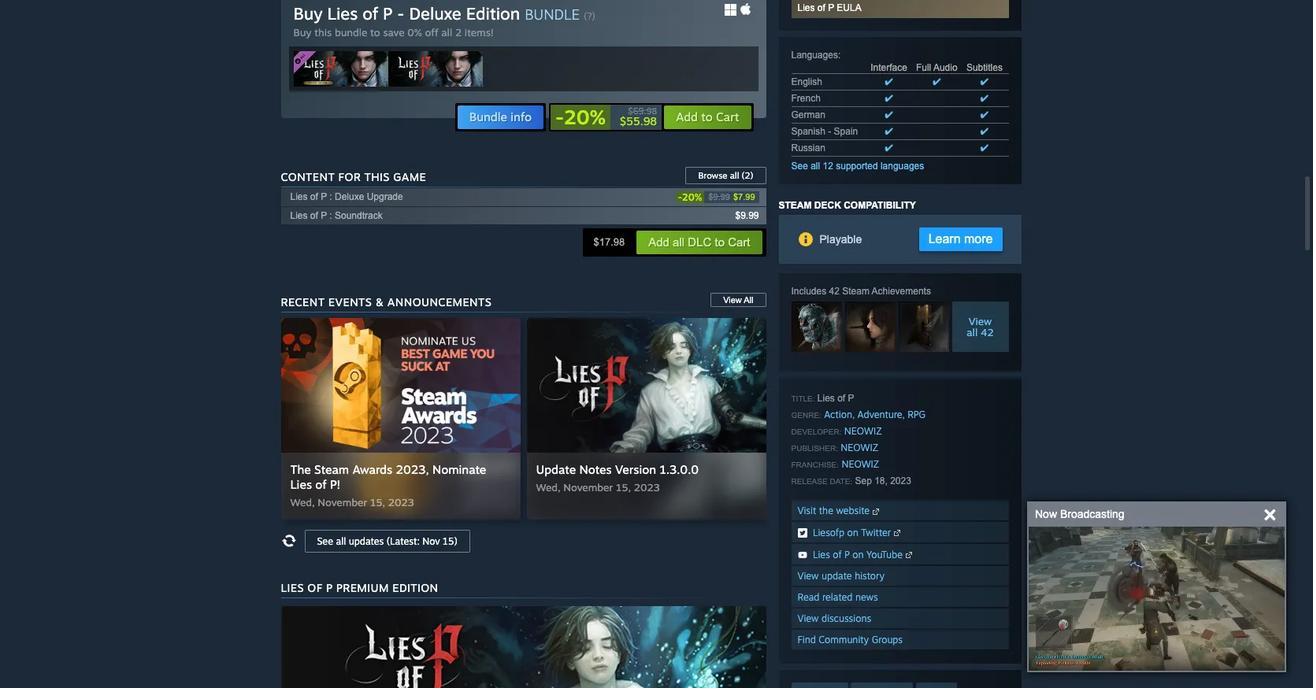 Task type: vqa. For each thing, say whether or not it's contained in the screenshot.
the bottommost 20%
yes



Task type: locate. For each thing, give the bounding box(es) containing it.
p for lies of p : soundtrack
[[321, 210, 327, 221]]

wed, november 15, 2023 for steam
[[290, 496, 414, 509]]

deluxe
[[409, 3, 462, 23], [335, 191, 364, 202]]

publisher:
[[792, 444, 839, 453]]

42 right includes
[[830, 286, 840, 297]]

1 vertical spatial buy
[[294, 26, 312, 38]]

0 vertical spatial 42
[[830, 286, 840, 297]]

of inside the steam awards 2023, nominate lies of p!
[[316, 477, 327, 492]]

the
[[290, 462, 311, 477]]

on down liesofp on twitter
[[853, 549, 864, 561]]

2023 down the steam awards 2023, nominate lies of p!
[[388, 496, 414, 509]]

view
[[724, 295, 742, 305], [969, 315, 992, 328], [798, 570, 819, 582], [798, 613, 819, 625]]

lies of p : deluxe upgrade
[[290, 191, 403, 202]]

p down 'lies of p : deluxe upgrade'
[[321, 210, 327, 221]]

1 horizontal spatial wed, november 15, 2023
[[536, 481, 660, 494]]

0 vertical spatial add
[[676, 109, 698, 124]]

this
[[365, 170, 390, 183]]

1 horizontal spatial november
[[564, 481, 613, 494]]

1 horizontal spatial 2023
[[634, 481, 660, 494]]

of up action link
[[838, 393, 846, 404]]

1 horizontal spatial wed,
[[536, 481, 561, 494]]

liesofp on twitter link
[[792, 522, 1009, 543]]

all left (2)
[[730, 170, 740, 181]]

0 horizontal spatial 20%
[[564, 105, 606, 129]]

view for update
[[798, 570, 819, 582]]

edition
[[466, 3, 520, 23]]

to for bundle
[[371, 26, 380, 38]]

: down eula
[[839, 49, 841, 60]]

0%
[[408, 26, 422, 38]]

(latest:
[[387, 536, 420, 548]]

to up browse
[[702, 109, 713, 124]]

1 vertical spatial $9.99
[[736, 210, 759, 221]]

- left spain
[[829, 126, 832, 137]]

1 vertical spatial on
[[853, 549, 864, 561]]

lies of p on youtube link
[[792, 544, 1009, 565]]

$69.98 $55.98
[[620, 105, 657, 127]]

1 horizontal spatial to
[[702, 109, 713, 124]]

to
[[371, 26, 380, 38], [702, 109, 713, 124], [715, 235, 725, 249]]

0 vertical spatial $9.99
[[709, 192, 731, 202]]

1 , from the left
[[853, 410, 855, 421]]

2 vertical spatial to
[[715, 235, 725, 249]]

all
[[744, 295, 754, 305]]

neowiz link for developer:
[[845, 425, 882, 437]]

view inside 'view all 42'
[[969, 315, 992, 328]]

0 vertical spatial see
[[792, 161, 809, 172]]

0 vertical spatial on
[[848, 527, 859, 539]]

0 vertical spatial steam
[[779, 200, 812, 211]]

see left updates
[[317, 536, 333, 548]]

1 vertical spatial add
[[649, 235, 670, 249]]

buy for lies
[[294, 3, 323, 23]]

0 horizontal spatial wed,
[[290, 496, 315, 509]]

0 vertical spatial to
[[371, 26, 380, 38]]

see down russian
[[792, 161, 809, 172]]

p up lies of p : soundtrack on the top of the page
[[321, 191, 327, 202]]

cart right dlc
[[728, 235, 751, 249]]

website
[[837, 505, 870, 517]]

2023 down version
[[634, 481, 660, 494]]

, left "adventure" link
[[853, 410, 855, 421]]

2 buy from the top
[[294, 26, 312, 38]]

all for browse all (2)
[[730, 170, 740, 181]]

read related news
[[798, 592, 879, 604]]

0 horizontal spatial to
[[371, 26, 380, 38]]

wed, for update notes version 1.3.0.0
[[536, 481, 561, 494]]

1 horizontal spatial see
[[792, 161, 809, 172]]

1 vertical spatial 42
[[981, 326, 994, 339]]

0 vertical spatial neowiz link
[[845, 425, 882, 437]]

update
[[536, 462, 576, 477]]

all inside 'view all 42'
[[967, 326, 978, 339]]

discussions
[[822, 613, 872, 625]]

wed, down update
[[536, 481, 561, 494]]

0 vertical spatial deluxe
[[409, 3, 462, 23]]

of left premium
[[308, 581, 323, 595]]

all
[[442, 26, 453, 38], [811, 161, 821, 172], [730, 170, 740, 181], [673, 235, 685, 249], [967, 326, 978, 339], [336, 536, 346, 548]]

0 horizontal spatial 2023
[[388, 496, 414, 509]]

all for see all updates (latest: nov 15)
[[336, 536, 346, 548]]

42 right strongest legion arm image
[[981, 326, 994, 339]]

see for see all 12 supported languages
[[792, 161, 809, 172]]

first lie image
[[845, 302, 896, 352]]

:
[[839, 49, 841, 60], [330, 191, 332, 202], [330, 210, 332, 221]]

2 vertical spatial :
[[330, 210, 332, 221]]

nov
[[423, 536, 440, 548]]

find community groups link
[[792, 630, 1009, 650]]

view for all
[[724, 295, 742, 305]]

0 horizontal spatial 15,
[[370, 496, 385, 509]]

buy left this
[[294, 26, 312, 38]]

achievements
[[872, 286, 932, 297]]

deluxe up off
[[409, 3, 462, 23]]

cart up browse all (2) on the top of page
[[716, 109, 740, 124]]

1 vertical spatial neowiz link
[[841, 442, 879, 454]]

p up view update history
[[845, 549, 850, 561]]

wed, november 15, 2023 down 'p!'
[[290, 496, 414, 509]]

1.3.0.0
[[660, 462, 699, 477]]

steam
[[779, 200, 812, 211], [843, 286, 870, 297], [315, 462, 349, 477]]

announcements
[[388, 295, 492, 309]]

0 vertical spatial 20%
[[564, 105, 606, 129]]

wed, november 15, 2023 for notes
[[536, 481, 660, 494]]

1 vertical spatial wed,
[[290, 496, 315, 509]]

1 horizontal spatial 42
[[981, 326, 994, 339]]

audio
[[934, 62, 958, 73]]

: up lies of p : soundtrack on the top of the page
[[330, 191, 332, 202]]

developer:
[[792, 428, 842, 436]]

neowiz link for franchise:
[[842, 458, 880, 470]]

20% left $69.98 $55.98
[[564, 105, 606, 129]]

: down 'lies of p : deluxe upgrade'
[[330, 210, 332, 221]]

lies of p eula link
[[798, 2, 862, 13]]

p for lies of p eula
[[829, 2, 835, 13]]

november
[[564, 481, 613, 494], [318, 496, 367, 509]]

1 horizontal spatial steam
[[779, 200, 812, 211]]

15, for awards
[[370, 496, 385, 509]]

includes
[[792, 286, 827, 297]]

1 horizontal spatial add
[[676, 109, 698, 124]]

deluxe down the for at top left
[[335, 191, 364, 202]]

all left dlc
[[673, 235, 685, 249]]

see for see all updates (latest: nov 15)
[[317, 536, 333, 548]]

wed, down the
[[290, 496, 315, 509]]

add left dlc
[[649, 235, 670, 249]]

steam right the
[[315, 462, 349, 477]]

20% for -20%
[[564, 105, 606, 129]]

of left 'p!'
[[316, 477, 327, 492]]

the steam awards 2023, nominate lies of p!
[[290, 462, 487, 492]]

✔
[[885, 76, 893, 87], [933, 76, 941, 87], [981, 76, 989, 87], [885, 93, 893, 104], [981, 93, 989, 104], [885, 109, 893, 120], [981, 109, 989, 120], [885, 126, 893, 137], [981, 126, 989, 137], [885, 142, 893, 153], [981, 142, 989, 153]]

add all dlc to cart
[[649, 235, 751, 249]]

1 vertical spatial 20%
[[683, 191, 703, 203]]

view left all
[[724, 295, 742, 305]]

1 horizontal spatial $9.99
[[736, 210, 759, 221]]

to right dlc
[[715, 235, 725, 249]]

twitter
[[862, 527, 891, 539]]

0 horizontal spatial ,
[[853, 410, 855, 421]]

save
[[383, 26, 405, 38]]

add right '$69.98' at the top of the page
[[676, 109, 698, 124]]

visit the website
[[798, 505, 873, 517]]

view up read
[[798, 570, 819, 582]]

liesofp
[[813, 527, 845, 539]]

november down 'p!'
[[318, 496, 367, 509]]

genre:
[[792, 411, 822, 420]]

0 vertical spatial cart
[[716, 109, 740, 124]]

see all 12 supported languages
[[792, 161, 925, 172]]

- right info on the left top
[[556, 105, 564, 129]]

buy up this
[[294, 3, 323, 23]]

on down website
[[848, 527, 859, 539]]

0 vertical spatial wed,
[[536, 481, 561, 494]]

0 vertical spatial november
[[564, 481, 613, 494]]

to left save
[[371, 26, 380, 38]]

all right strongest legion arm image
[[967, 326, 978, 339]]

1 vertical spatial wed, november 15, 2023
[[290, 496, 414, 509]]

1 horizontal spatial 20%
[[683, 191, 703, 203]]

p left premium
[[326, 581, 333, 595]]

0 vertical spatial wed, november 15, 2023
[[536, 481, 660, 494]]

1 vertical spatial see
[[317, 536, 333, 548]]

all left the 12
[[811, 161, 821, 172]]

update notes version 1.3.0.0
[[536, 462, 699, 477]]

15, down update notes version 1.3.0.0
[[616, 481, 631, 494]]

$69.98
[[629, 105, 657, 116]]

compatibility
[[844, 200, 916, 211]]

15,
[[616, 481, 631, 494], [370, 496, 385, 509]]

1 horizontal spatial 15,
[[616, 481, 631, 494]]

upgrade
[[367, 191, 403, 202]]

$9.99 down $7.99
[[736, 210, 759, 221]]

2023 for the steam awards 2023, nominate lies of p!
[[388, 496, 414, 509]]

the champion of evolution image
[[792, 302, 842, 352]]

2 horizontal spatial to
[[715, 235, 725, 249]]

0 vertical spatial buy
[[294, 3, 323, 23]]

wed,
[[536, 481, 561, 494], [290, 496, 315, 509]]

$9.99 down browse
[[709, 192, 731, 202]]

buy for this
[[294, 26, 312, 38]]

playable
[[820, 233, 862, 246]]

rpg
[[908, 409, 926, 421]]

p up buy this bundle to save 0% off all 2 items!
[[383, 3, 393, 23]]

adventure
[[858, 409, 903, 421]]

1 vertical spatial :
[[330, 191, 332, 202]]

november down notes
[[564, 481, 613, 494]]

1 horizontal spatial ,
[[903, 410, 905, 421]]

of down 'lies of p : deluxe upgrade'
[[310, 210, 318, 221]]

french
[[792, 93, 821, 104]]

now broadcasting
[[1036, 508, 1125, 521]]

neowiz
[[845, 425, 882, 437], [841, 442, 879, 454], [842, 458, 880, 470]]

1 vertical spatial 15,
[[370, 496, 385, 509]]

franchise:
[[792, 461, 839, 470]]

all for view all 42
[[967, 326, 978, 339]]

title: lies of p genre: action , adventure , rpg developer: neowiz publisher: neowiz franchise: neowiz release date: sep 18, 2023
[[792, 393, 926, 487]]

, left rpg link
[[903, 410, 905, 421]]

2 vertical spatial neowiz link
[[842, 458, 880, 470]]

steam left deck on the top of the page
[[779, 200, 812, 211]]

0 horizontal spatial $9.99
[[709, 192, 731, 202]]

15, down the steam awards 2023, nominate lies of p!
[[370, 496, 385, 509]]

add for add all dlc to cart
[[649, 235, 670, 249]]

(?)
[[584, 10, 596, 22]]

1 vertical spatial november
[[318, 496, 367, 509]]

wed, november 15, 2023 down notes
[[536, 481, 660, 494]]

0 vertical spatial 15,
[[616, 481, 631, 494]]

0 horizontal spatial november
[[318, 496, 367, 509]]

this
[[315, 26, 332, 38]]

add
[[676, 109, 698, 124], [649, 235, 670, 249]]

lies inside the steam awards 2023, nominate lies of p!
[[290, 477, 312, 492]]

1 vertical spatial neowiz
[[841, 442, 879, 454]]

read related news link
[[792, 588, 1009, 607]]

1 vertical spatial steam
[[843, 286, 870, 297]]

1 vertical spatial deluxe
[[335, 191, 364, 202]]

view all
[[724, 295, 754, 305]]

2023 right the 18,
[[891, 476, 912, 487]]

view right strongest legion arm image
[[969, 315, 992, 328]]

18,
[[875, 476, 888, 487]]

0 horizontal spatial add
[[649, 235, 670, 249]]

languages
[[881, 161, 925, 172]]

0 horizontal spatial see
[[317, 536, 333, 548]]

add for add to cart
[[676, 109, 698, 124]]

p left eula
[[829, 2, 835, 13]]

0 horizontal spatial steam
[[315, 462, 349, 477]]

1 buy from the top
[[294, 3, 323, 23]]

2 vertical spatial steam
[[315, 462, 349, 477]]

2 , from the left
[[903, 410, 905, 421]]

view down read
[[798, 613, 819, 625]]

view update history
[[798, 570, 885, 582]]

p up action
[[848, 393, 855, 404]]

2023,
[[396, 462, 429, 477]]

all for add all dlc to cart
[[673, 235, 685, 249]]

20% down browse
[[683, 191, 703, 203]]

steam up first lie image
[[843, 286, 870, 297]]

0 horizontal spatial wed, november 15, 2023
[[290, 496, 414, 509]]

lies inside title: lies of p genre: action , adventure , rpg developer: neowiz publisher: neowiz franchise: neowiz release date: sep 18, 2023
[[818, 393, 835, 404]]

steam inside the steam awards 2023, nominate lies of p!
[[315, 462, 349, 477]]

groups
[[872, 634, 903, 646]]

spanish - spain
[[792, 126, 858, 137]]

all left updates
[[336, 536, 346, 548]]

of up bundle
[[363, 3, 378, 23]]

russian
[[792, 142, 826, 153]]

2 horizontal spatial 2023
[[891, 476, 912, 487]]



Task type: describe. For each thing, give the bounding box(es) containing it.
see all updates (latest: nov 15)
[[317, 536, 458, 548]]

the
[[820, 505, 834, 517]]

includes 42 steam achievements
[[792, 286, 932, 297]]

title:
[[792, 395, 815, 403]]

youtube
[[867, 549, 903, 561]]

bundle
[[335, 26, 368, 38]]

1 vertical spatial to
[[702, 109, 713, 124]]

recent
[[281, 295, 325, 309]]

related
[[823, 592, 853, 604]]

wed, for the steam awards 2023, nominate lies of p!
[[290, 496, 315, 509]]

all for see all 12 supported languages
[[811, 161, 821, 172]]

version
[[616, 462, 657, 477]]

sep
[[856, 476, 872, 487]]

full audio
[[917, 62, 958, 73]]

steam deck compatibility
[[779, 200, 916, 211]]

: for lies of p : soundtrack
[[330, 210, 332, 221]]

english
[[792, 76, 823, 87]]

of left eula
[[818, 2, 826, 13]]

add to cart
[[676, 109, 740, 124]]

learn
[[929, 232, 961, 246]]

1 horizontal spatial deluxe
[[409, 3, 462, 23]]

view discussions
[[798, 613, 872, 625]]

bundle info link
[[457, 105, 545, 130]]

action
[[825, 409, 853, 421]]

browse
[[699, 170, 728, 181]]

for
[[339, 170, 361, 183]]

content
[[281, 170, 335, 183]]

items!
[[465, 26, 494, 38]]

0 horizontal spatial 42
[[830, 286, 840, 297]]

- up save
[[397, 3, 405, 23]]

p for lies of p premium edition
[[326, 581, 333, 595]]

awards
[[353, 462, 393, 477]]

view for discussions
[[798, 613, 819, 625]]

action link
[[825, 409, 853, 421]]

- up add all dlc to cart
[[678, 191, 683, 203]]

november for notes
[[564, 481, 613, 494]]

date:
[[830, 477, 853, 486]]

visit the website link
[[792, 501, 1009, 521]]

liesofp on twitter
[[813, 527, 891, 539]]

history
[[855, 570, 885, 582]]

read
[[798, 592, 820, 604]]

strongest legion arm image
[[899, 302, 949, 352]]

buy this bundle to save 0% off all 2 items!
[[294, 26, 494, 38]]

community
[[819, 634, 869, 646]]

add all dlc to cart link
[[636, 230, 763, 255]]

full
[[917, 62, 932, 73]]

&
[[376, 295, 384, 309]]

$55.98
[[620, 114, 657, 127]]

$9.99 inside -20% $9.99 $7.99
[[709, 192, 731, 202]]

spanish
[[792, 126, 826, 137]]

news
[[856, 592, 879, 604]]

recent events & announcements
[[281, 295, 492, 309]]

supported
[[836, 161, 878, 172]]

(2)
[[742, 170, 754, 181]]

spain
[[834, 126, 858, 137]]

interface
[[871, 62, 908, 73]]

all left 2
[[442, 26, 453, 38]]

-20%
[[556, 105, 606, 129]]

of down the content
[[310, 191, 318, 202]]

2023 inside title: lies of p genre: action , adventure , rpg developer: neowiz publisher: neowiz franchise: neowiz release date: sep 18, 2023
[[891, 476, 912, 487]]

15, for version
[[616, 481, 631, 494]]

find community groups
[[798, 634, 903, 646]]

events
[[329, 295, 372, 309]]

rpg link
[[908, 409, 926, 421]]

2
[[455, 26, 462, 38]]

dlc
[[688, 235, 712, 249]]

20% for -20% $9.99 $7.99
[[683, 191, 703, 203]]

2 vertical spatial neowiz
[[842, 458, 880, 470]]

p for lies of p on youtube
[[845, 549, 850, 561]]

p inside title: lies of p genre: action , adventure , rpg developer: neowiz publisher: neowiz franchise: neowiz release date: sep 18, 2023
[[848, 393, 855, 404]]

bundle
[[469, 109, 508, 124]]

0 vertical spatial :
[[839, 49, 841, 60]]

edition
[[393, 581, 439, 595]]

nominate
[[433, 462, 487, 477]]

subtitles
[[967, 62, 1003, 73]]

view update history link
[[792, 566, 1009, 586]]

0 vertical spatial neowiz
[[845, 425, 882, 437]]

adventure link
[[858, 409, 903, 421]]

of inside title: lies of p genre: action , adventure , rpg developer: neowiz publisher: neowiz franchise: neowiz release date: sep 18, 2023
[[838, 393, 846, 404]]

view discussions link
[[792, 609, 1009, 629]]

content for this game
[[281, 170, 427, 183]]

lies of p premium edition
[[281, 581, 439, 595]]

off
[[425, 26, 439, 38]]

more
[[965, 232, 993, 246]]

2023 for update notes version 1.3.0.0
[[634, 481, 660, 494]]

learn more link
[[920, 228, 1003, 251]]

neowiz link for publisher:
[[841, 442, 879, 454]]

view for all
[[969, 315, 992, 328]]

november for steam
[[318, 496, 367, 509]]

2 horizontal spatial steam
[[843, 286, 870, 297]]

premium
[[336, 581, 389, 595]]

$7.99
[[734, 192, 755, 202]]

eula
[[837, 2, 862, 13]]

p for lies of p : deluxe upgrade
[[321, 191, 327, 202]]

42 inside 'view all 42'
[[981, 326, 994, 339]]

0 horizontal spatial deluxe
[[335, 191, 364, 202]]

broadcasting
[[1061, 508, 1125, 521]]

of up update
[[833, 549, 842, 561]]

view all 42
[[967, 315, 994, 339]]

1 vertical spatial cart
[[728, 235, 751, 249]]

: for lies of p : deluxe upgrade
[[330, 191, 332, 202]]

p!
[[330, 477, 340, 492]]

15)
[[443, 536, 458, 548]]

bundle info
[[469, 109, 532, 124]]

12
[[823, 161, 834, 172]]

$17.98
[[594, 236, 625, 248]]

updates
[[349, 536, 384, 548]]

to for dlc
[[715, 235, 725, 249]]



